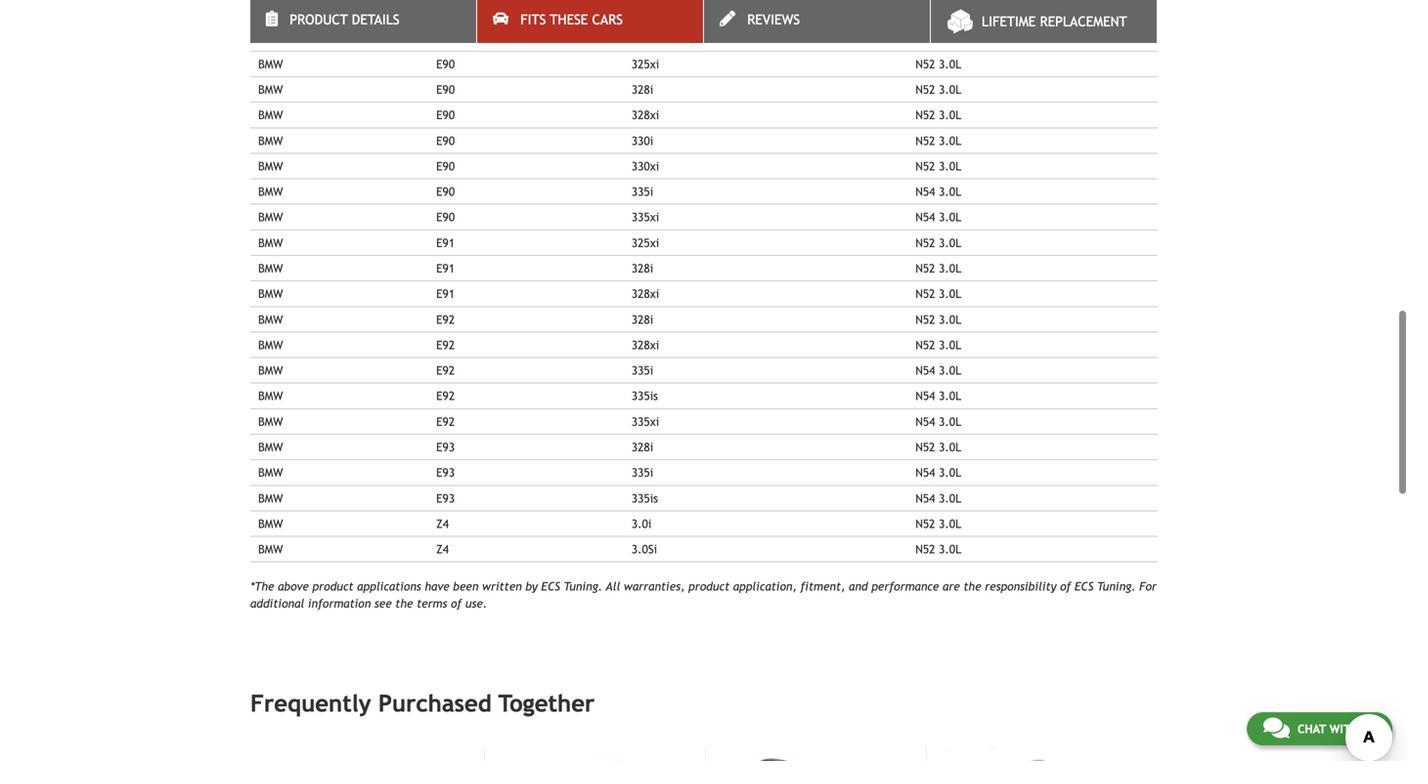 Task type: locate. For each thing, give the bounding box(es) containing it.
3.0l
[[939, 6, 962, 20], [939, 32, 962, 45], [939, 57, 962, 71], [939, 83, 962, 96], [939, 108, 962, 122], [939, 134, 962, 147], [939, 159, 962, 173], [939, 185, 962, 199], [939, 210, 962, 224], [939, 236, 962, 250], [939, 262, 962, 275], [939, 287, 962, 301], [939, 313, 962, 326], [939, 338, 962, 352], [939, 364, 962, 378], [939, 389, 962, 403], [939, 415, 962, 429], [939, 441, 962, 454], [939, 466, 962, 480], [939, 492, 962, 505], [939, 517, 962, 531], [939, 543, 962, 557]]

e93 for 335i
[[436, 466, 455, 480]]

2 vertical spatial 328xi
[[632, 338, 659, 352]]

325xi down 325i
[[632, 57, 659, 71]]

5 e90 from the top
[[436, 134, 455, 147]]

for
[[1140, 580, 1157, 594]]

335is
[[632, 389, 658, 403], [632, 492, 658, 505]]

0 vertical spatial 325xi
[[632, 57, 659, 71]]

8 n54 from the top
[[916, 492, 936, 505]]

2 vertical spatial e93
[[436, 492, 455, 505]]

2 328xi from the top
[[632, 287, 659, 301]]

e92 for 335i
[[436, 364, 455, 378]]

applications
[[357, 580, 421, 594]]

*the above product applications have been written by                 ecs tuning. all warranties, product application, fitment,                 and performance are the responsibility of ecs tuning.                 for additional information see the terms of use.
[[250, 580, 1157, 611]]

the right 'are' at the right bottom of page
[[964, 580, 982, 594]]

0 horizontal spatial the
[[395, 597, 413, 611]]

1 ecs from the left
[[541, 580, 560, 594]]

1 horizontal spatial of
[[1060, 580, 1071, 594]]

14 n52 3.0l from the top
[[916, 543, 962, 557]]

18 bmw from the top
[[258, 441, 283, 454]]

11 3.0l from the top
[[939, 262, 962, 275]]

product right warranties,
[[689, 580, 730, 594]]

3 e91 from the top
[[436, 287, 455, 301]]

e92 for 335is
[[436, 389, 455, 403]]

together
[[499, 690, 595, 718]]

e93 for 328i
[[436, 441, 455, 454]]

328i for e90
[[632, 83, 654, 96]]

fits
[[521, 12, 546, 27]]

n52 3.0l
[[916, 32, 962, 45], [916, 57, 962, 71], [916, 83, 962, 96], [916, 108, 962, 122], [916, 134, 962, 147], [916, 159, 962, 173], [916, 236, 962, 250], [916, 262, 962, 275], [916, 287, 962, 301], [916, 313, 962, 326], [916, 338, 962, 352], [916, 441, 962, 454], [916, 517, 962, 531], [916, 543, 962, 557]]

0 vertical spatial e93
[[436, 441, 455, 454]]

tuning. left for
[[1097, 580, 1136, 594]]

the right see
[[395, 597, 413, 611]]

1 e93 from the top
[[436, 441, 455, 454]]

335is for e93
[[632, 492, 658, 505]]

lifetime replacement link
[[931, 0, 1157, 43]]

335xi
[[632, 210, 659, 224], [632, 415, 659, 429]]

0 vertical spatial 335xi
[[632, 210, 659, 224]]

5 n52 3.0l from the top
[[916, 134, 962, 147]]

e93
[[436, 441, 455, 454], [436, 466, 455, 480], [436, 492, 455, 505]]

6 n54 3.0l from the top
[[916, 415, 962, 429]]

*the
[[250, 580, 274, 594]]

325xi
[[632, 57, 659, 71], [632, 236, 659, 250]]

325xi for e90
[[632, 57, 659, 71]]

2 n54 from the top
[[916, 185, 936, 199]]

5 bmw from the top
[[258, 108, 283, 122]]

chat
[[1298, 723, 1326, 737]]

11 bmw from the top
[[258, 262, 283, 275]]

1 328i from the top
[[632, 83, 654, 96]]

0 horizontal spatial tuning.
[[564, 580, 603, 594]]

1 vertical spatial e93
[[436, 466, 455, 480]]

comments image
[[1264, 717, 1290, 740]]

front oxygen sensor - bank 2 pre-cat image
[[726, 748, 905, 762]]

1 z4 from the top
[[436, 517, 449, 531]]

5 3.0l from the top
[[939, 108, 962, 122]]

3.0si
[[632, 543, 657, 557]]

328xi for e90
[[632, 108, 659, 122]]

of down the been
[[451, 597, 462, 611]]

2 e90 from the top
[[436, 57, 455, 71]]

7 bmw from the top
[[258, 159, 283, 173]]

terms
[[417, 597, 447, 611]]

n54
[[916, 6, 936, 20], [916, 185, 936, 199], [916, 210, 936, 224], [916, 364, 936, 378], [916, 389, 936, 403], [916, 415, 936, 429], [916, 466, 936, 480], [916, 492, 936, 505]]

328i for e91
[[632, 262, 654, 275]]

7 n54 3.0l from the top
[[916, 466, 962, 480]]

1 product from the left
[[312, 580, 354, 594]]

e90 for 328xi
[[436, 108, 455, 122]]

1 vertical spatial 325xi
[[632, 236, 659, 250]]

0 vertical spatial 328xi
[[632, 108, 659, 122]]

n52
[[916, 32, 936, 45], [916, 57, 936, 71], [916, 83, 936, 96], [916, 108, 936, 122], [916, 134, 936, 147], [916, 159, 936, 173], [916, 236, 936, 250], [916, 262, 936, 275], [916, 287, 936, 301], [916, 313, 936, 326], [916, 338, 936, 352], [916, 441, 936, 454], [916, 517, 936, 531], [916, 543, 936, 557]]

cars
[[592, 12, 623, 27]]

328i
[[632, 83, 654, 96], [632, 262, 654, 275], [632, 313, 654, 326], [632, 441, 654, 454]]

these
[[550, 12, 588, 27]]

0 vertical spatial e91
[[436, 236, 455, 250]]

2 n52 from the top
[[916, 57, 936, 71]]

325xi down 330xi
[[632, 236, 659, 250]]

328xi
[[632, 108, 659, 122], [632, 287, 659, 301], [632, 338, 659, 352]]

lifetime replacement
[[982, 14, 1127, 29]]

3 n52 from the top
[[916, 83, 936, 96]]

328i for e93
[[632, 441, 654, 454]]

e90
[[436, 32, 455, 45], [436, 57, 455, 71], [436, 83, 455, 96], [436, 108, 455, 122], [436, 134, 455, 147], [436, 159, 455, 173], [436, 185, 455, 199], [436, 210, 455, 224]]

4 e90 from the top
[[436, 108, 455, 122]]

3 335i from the top
[[632, 466, 654, 480]]

reviews link
[[704, 0, 930, 43]]

3 328i from the top
[[632, 313, 654, 326]]

frequently purchased together
[[250, 690, 595, 718]]

2 325xi from the top
[[632, 236, 659, 250]]

2 vertical spatial 335i
[[632, 466, 654, 480]]

the
[[964, 580, 982, 594], [395, 597, 413, 611]]

above
[[278, 580, 309, 594]]

ecs
[[541, 580, 560, 594], [1075, 580, 1094, 594]]

z4
[[436, 517, 449, 531], [436, 543, 449, 557]]

20 3.0l from the top
[[939, 492, 962, 505]]

n54 3.0l
[[916, 6, 962, 20], [916, 185, 962, 199], [916, 210, 962, 224], [916, 364, 962, 378], [916, 389, 962, 403], [916, 415, 962, 429], [916, 466, 962, 480], [916, 492, 962, 505]]

2 e93 from the top
[[436, 466, 455, 480]]

4 e92 from the top
[[436, 389, 455, 403]]

16 3.0l from the top
[[939, 389, 962, 403]]

328xi for e92
[[632, 338, 659, 352]]

8 3.0l from the top
[[939, 185, 962, 199]]

1 vertical spatial e91
[[436, 262, 455, 275]]

3 e93 from the top
[[436, 492, 455, 505]]

e91
[[436, 236, 455, 250], [436, 262, 455, 275], [436, 287, 455, 301]]

7 e90 from the top
[[436, 185, 455, 199]]

328i for e92
[[632, 313, 654, 326]]

of
[[1060, 580, 1071, 594], [451, 597, 462, 611]]

product up information
[[312, 580, 354, 594]]

335is for e92
[[632, 389, 658, 403]]

frequently
[[250, 690, 371, 718]]

2 335is from the top
[[632, 492, 658, 505]]

additional
[[250, 597, 304, 611]]

335i
[[632, 185, 654, 199], [632, 364, 654, 378], [632, 466, 654, 480]]

reviews
[[747, 12, 800, 27]]

e91 for 328xi
[[436, 287, 455, 301]]

10 3.0l from the top
[[939, 236, 962, 250]]

1 horizontal spatial product
[[689, 580, 730, 594]]

fits these cars
[[521, 12, 623, 27]]

1 n54 from the top
[[916, 6, 936, 20]]

0 horizontal spatial ecs
[[541, 580, 560, 594]]

335xi for e90
[[632, 210, 659, 224]]

8 bmw from the top
[[258, 185, 283, 199]]

z4 for 3.0si
[[436, 543, 449, 557]]

e90 for 335xi
[[436, 210, 455, 224]]

5 e92 from the top
[[436, 415, 455, 429]]

tuning. left all
[[564, 580, 603, 594]]

tuning.
[[564, 580, 603, 594], [1097, 580, 1136, 594]]

chat with us link
[[1247, 713, 1393, 746]]

z4 for 3.0i
[[436, 517, 449, 531]]

10 bmw from the top
[[258, 236, 283, 250]]

19 3.0l from the top
[[939, 466, 962, 480]]

1 vertical spatial 335is
[[632, 492, 658, 505]]

7 n54 from the top
[[916, 466, 936, 480]]

rear oxygen sensor - bank 2 post-cat image
[[947, 748, 1126, 762]]

2 vertical spatial e91
[[436, 287, 455, 301]]

13 bmw from the top
[[258, 313, 283, 326]]

1 horizontal spatial tuning.
[[1097, 580, 1136, 594]]

4 n52 from the top
[[916, 108, 936, 122]]

e92
[[436, 313, 455, 326], [436, 338, 455, 352], [436, 364, 455, 378], [436, 389, 455, 403], [436, 415, 455, 429]]

of right responsibility
[[1060, 580, 1071, 594]]

1 vertical spatial 335xi
[[632, 415, 659, 429]]

1 vertical spatial 328xi
[[632, 287, 659, 301]]

8 e90 from the top
[[436, 210, 455, 224]]

1 horizontal spatial the
[[964, 580, 982, 594]]

14 n52 from the top
[[916, 543, 936, 557]]

application,
[[733, 580, 797, 594]]

product
[[312, 580, 354, 594], [689, 580, 730, 594]]

0 vertical spatial 335i
[[632, 185, 654, 199]]

ecs right by
[[541, 580, 560, 594]]

1 vertical spatial 335i
[[632, 364, 654, 378]]

by
[[526, 580, 538, 594]]

335i for e93
[[632, 466, 654, 480]]

0 vertical spatial z4
[[436, 517, 449, 531]]

2 328i from the top
[[632, 262, 654, 275]]

bmw
[[258, 6, 283, 20], [258, 32, 283, 45], [258, 57, 283, 71], [258, 83, 283, 96], [258, 108, 283, 122], [258, 134, 283, 147], [258, 159, 283, 173], [258, 185, 283, 199], [258, 210, 283, 224], [258, 236, 283, 250], [258, 262, 283, 275], [258, 287, 283, 301], [258, 313, 283, 326], [258, 338, 283, 352], [258, 364, 283, 378], [258, 389, 283, 403], [258, 415, 283, 429], [258, 441, 283, 454], [258, 466, 283, 480], [258, 492, 283, 505], [258, 517, 283, 531], [258, 543, 283, 557]]

0 vertical spatial 335is
[[632, 389, 658, 403]]

1 vertical spatial of
[[451, 597, 462, 611]]

3.0i
[[632, 517, 652, 531]]

1 e92 from the top
[[436, 313, 455, 326]]

14 bmw from the top
[[258, 338, 283, 352]]

2 335xi from the top
[[632, 415, 659, 429]]

0 horizontal spatial of
[[451, 597, 462, 611]]

fitment,
[[801, 580, 845, 594]]

1 vertical spatial the
[[395, 597, 413, 611]]

4 328i from the top
[[632, 441, 654, 454]]

4 n54 3.0l from the top
[[916, 364, 962, 378]]

6 n52 3.0l from the top
[[916, 159, 962, 173]]

ecs right responsibility
[[1075, 580, 1094, 594]]

325xi for e91
[[632, 236, 659, 250]]

6 e90 from the top
[[436, 159, 455, 173]]

3 e92 from the top
[[436, 364, 455, 378]]

responsibility
[[985, 580, 1057, 594]]

3 e90 from the top
[[436, 83, 455, 96]]

17 3.0l from the top
[[939, 415, 962, 429]]

e90 for 325xi
[[436, 57, 455, 71]]

0 horizontal spatial product
[[312, 580, 354, 594]]

2 ecs from the left
[[1075, 580, 1094, 594]]

1 bmw from the top
[[258, 6, 283, 20]]

1 335xi from the top
[[632, 210, 659, 224]]

1 vertical spatial z4
[[436, 543, 449, 557]]

1 horizontal spatial ecs
[[1075, 580, 1094, 594]]

3 328xi from the top
[[632, 338, 659, 352]]

18 3.0l from the top
[[939, 441, 962, 454]]



Task type: vqa. For each thing, say whether or not it's contained in the screenshot.
328xi associated with E91
yes



Task type: describe. For each thing, give the bounding box(es) containing it.
12 n52 3.0l from the top
[[916, 441, 962, 454]]

8 n54 3.0l from the top
[[916, 492, 962, 505]]

e90 for 328i
[[436, 83, 455, 96]]

15 3.0l from the top
[[939, 364, 962, 378]]

2 product from the left
[[689, 580, 730, 594]]

e90 for 330xi
[[436, 159, 455, 173]]

21 3.0l from the top
[[939, 517, 962, 531]]

11 n52 3.0l from the top
[[916, 338, 962, 352]]

19 bmw from the top
[[258, 466, 283, 480]]

product
[[290, 12, 348, 27]]

e91 for 328i
[[436, 262, 455, 275]]

0 vertical spatial the
[[964, 580, 982, 594]]

11 n52 from the top
[[916, 338, 936, 352]]

e91 for 325xi
[[436, 236, 455, 250]]

335xi for e92
[[632, 415, 659, 429]]

13 3.0l from the top
[[939, 313, 962, 326]]

e90 for 330i
[[436, 134, 455, 147]]

330i
[[632, 134, 654, 147]]

14 3.0l from the top
[[939, 338, 962, 352]]

e92 for 328xi
[[436, 338, 455, 352]]

4 bmw from the top
[[258, 83, 283, 96]]

15 bmw from the top
[[258, 364, 283, 378]]

22 bmw from the top
[[258, 543, 283, 557]]

e93 for 335is
[[436, 492, 455, 505]]

information
[[308, 597, 371, 611]]

e92 for 335xi
[[436, 415, 455, 429]]

9 n52 from the top
[[916, 287, 936, 301]]

6 3.0l from the top
[[939, 134, 962, 147]]

5 n54 3.0l from the top
[[916, 389, 962, 403]]

2 n54 3.0l from the top
[[916, 185, 962, 199]]

21 bmw from the top
[[258, 517, 283, 531]]

and
[[849, 580, 868, 594]]

7 n52 from the top
[[916, 236, 936, 250]]

12 bmw from the top
[[258, 287, 283, 301]]

1 n54 3.0l from the top
[[916, 6, 962, 20]]

9 n52 3.0l from the top
[[916, 287, 962, 301]]

3 bmw from the top
[[258, 57, 283, 71]]

325i
[[632, 32, 654, 45]]

e92 for 328i
[[436, 313, 455, 326]]

warranties,
[[624, 580, 685, 594]]

8 n52 3.0l from the top
[[916, 262, 962, 275]]

335i for e90
[[632, 185, 654, 199]]

22 3.0l from the top
[[939, 543, 962, 557]]

17 bmw from the top
[[258, 415, 283, 429]]

5 n52 from the top
[[916, 134, 936, 147]]

9 bmw from the top
[[258, 210, 283, 224]]

oxygen sensor - bank 2 pre-cat image
[[505, 748, 684, 762]]

2 n52 3.0l from the top
[[916, 57, 962, 71]]

4 n52 3.0l from the top
[[916, 108, 962, 122]]

e90 for 335i
[[436, 185, 455, 199]]

see
[[375, 597, 392, 611]]

12 3.0l from the top
[[939, 287, 962, 301]]

16 bmw from the top
[[258, 389, 283, 403]]

6 n54 from the top
[[916, 415, 936, 429]]

0 vertical spatial of
[[1060, 580, 1071, 594]]

13 n52 from the top
[[916, 517, 936, 531]]

fits these cars link
[[477, 0, 703, 43]]

3 3.0l from the top
[[939, 57, 962, 71]]

have
[[425, 580, 450, 594]]

8 n52 from the top
[[916, 262, 936, 275]]

written
[[482, 580, 522, 594]]

2 tuning. from the left
[[1097, 580, 1136, 594]]

5 n54 from the top
[[916, 389, 936, 403]]

1 n52 from the top
[[916, 32, 936, 45]]

product details link
[[250, 0, 476, 43]]

7 n52 3.0l from the top
[[916, 236, 962, 250]]

9 3.0l from the top
[[939, 210, 962, 224]]

lifetime
[[982, 14, 1036, 29]]

7 3.0l from the top
[[939, 159, 962, 173]]

3 n54 from the top
[[916, 210, 936, 224]]

chat with us
[[1298, 723, 1376, 737]]

328xi for e91
[[632, 287, 659, 301]]

been
[[453, 580, 479, 594]]

4 n54 from the top
[[916, 364, 936, 378]]

1 n52 3.0l from the top
[[916, 32, 962, 45]]

performance
[[872, 580, 939, 594]]

are
[[943, 580, 960, 594]]

all
[[606, 580, 620, 594]]

1 3.0l from the top
[[939, 6, 962, 20]]

with
[[1330, 723, 1359, 737]]

details
[[352, 12, 400, 27]]

2 3.0l from the top
[[939, 32, 962, 45]]

6 bmw from the top
[[258, 134, 283, 147]]

10 n52 from the top
[[916, 313, 936, 326]]

3 n54 3.0l from the top
[[916, 210, 962, 224]]

6 n52 from the top
[[916, 159, 936, 173]]

4 3.0l from the top
[[939, 83, 962, 96]]

use.
[[465, 597, 487, 611]]

product details
[[290, 12, 400, 27]]

e90 for 325i
[[436, 32, 455, 45]]

us
[[1362, 723, 1376, 737]]

335i for e92
[[632, 364, 654, 378]]

purchased
[[378, 690, 492, 718]]

3 n52 3.0l from the top
[[916, 83, 962, 96]]

20 bmw from the top
[[258, 492, 283, 505]]

12 n52 from the top
[[916, 441, 936, 454]]

13 n52 3.0l from the top
[[916, 517, 962, 531]]

330xi
[[632, 159, 659, 173]]

2 bmw from the top
[[258, 32, 283, 45]]

10 n52 3.0l from the top
[[916, 313, 962, 326]]

1 tuning. from the left
[[564, 580, 603, 594]]

replacement
[[1040, 14, 1127, 29]]



